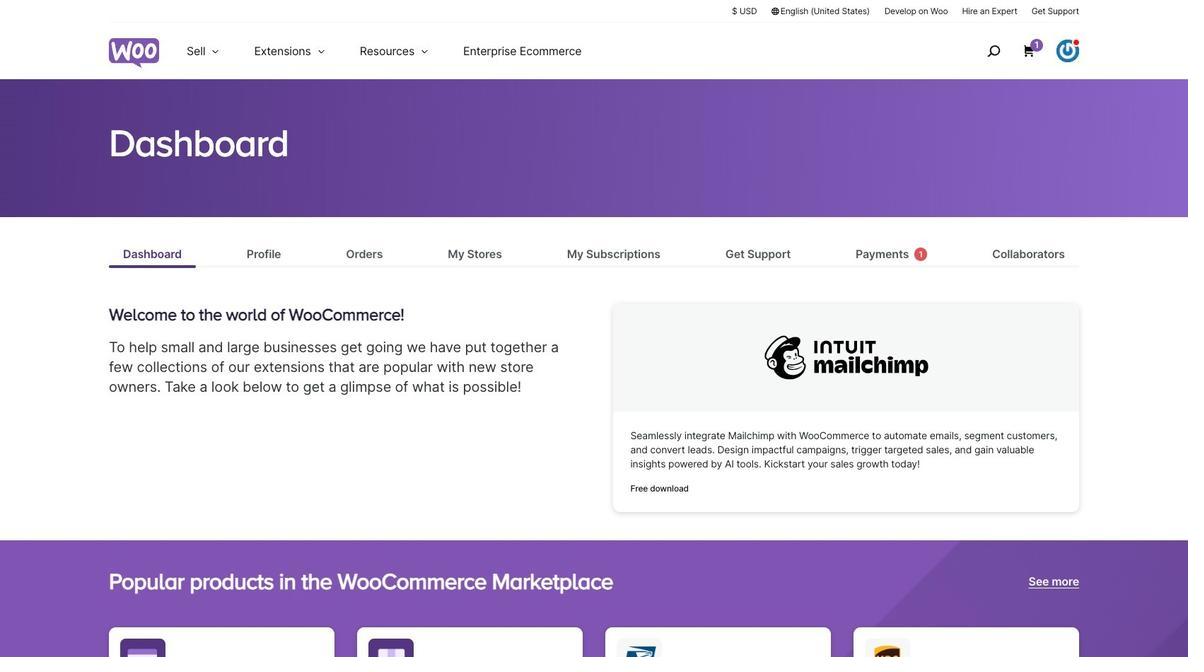 Task type: locate. For each thing, give the bounding box(es) containing it.
service navigation menu element
[[957, 28, 1079, 74]]



Task type: describe. For each thing, give the bounding box(es) containing it.
search image
[[982, 40, 1005, 62]]

open account menu image
[[1057, 40, 1079, 62]]



